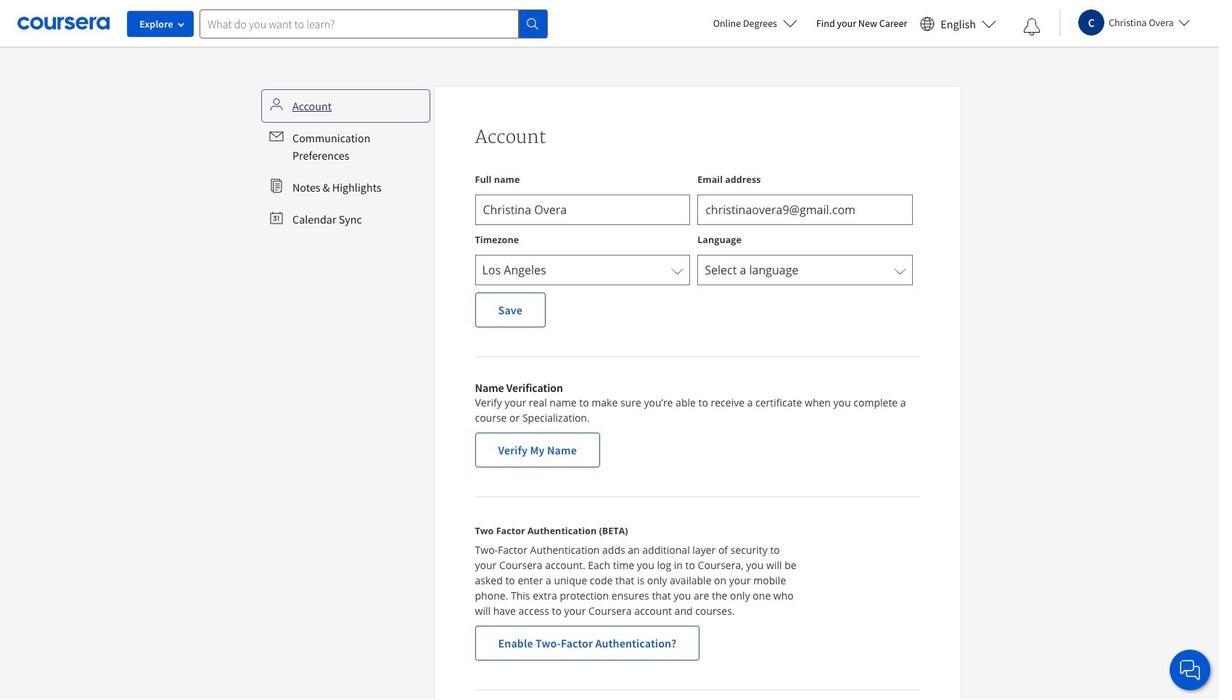 Task type: describe. For each thing, give the bounding box(es) containing it.
What do you want to learn? text field
[[200, 9, 519, 38]]



Task type: vqa. For each thing, say whether or not it's contained in the screenshot.
"University of Leeds logo"
no



Task type: locate. For each thing, give the bounding box(es) containing it.
None text field
[[475, 195, 691, 225], [698, 195, 913, 225], [475, 195, 691, 225], [698, 195, 913, 225]]

menu
[[264, 91, 428, 234]]

None search field
[[200, 9, 548, 38]]

coursera image
[[17, 12, 110, 35]]



